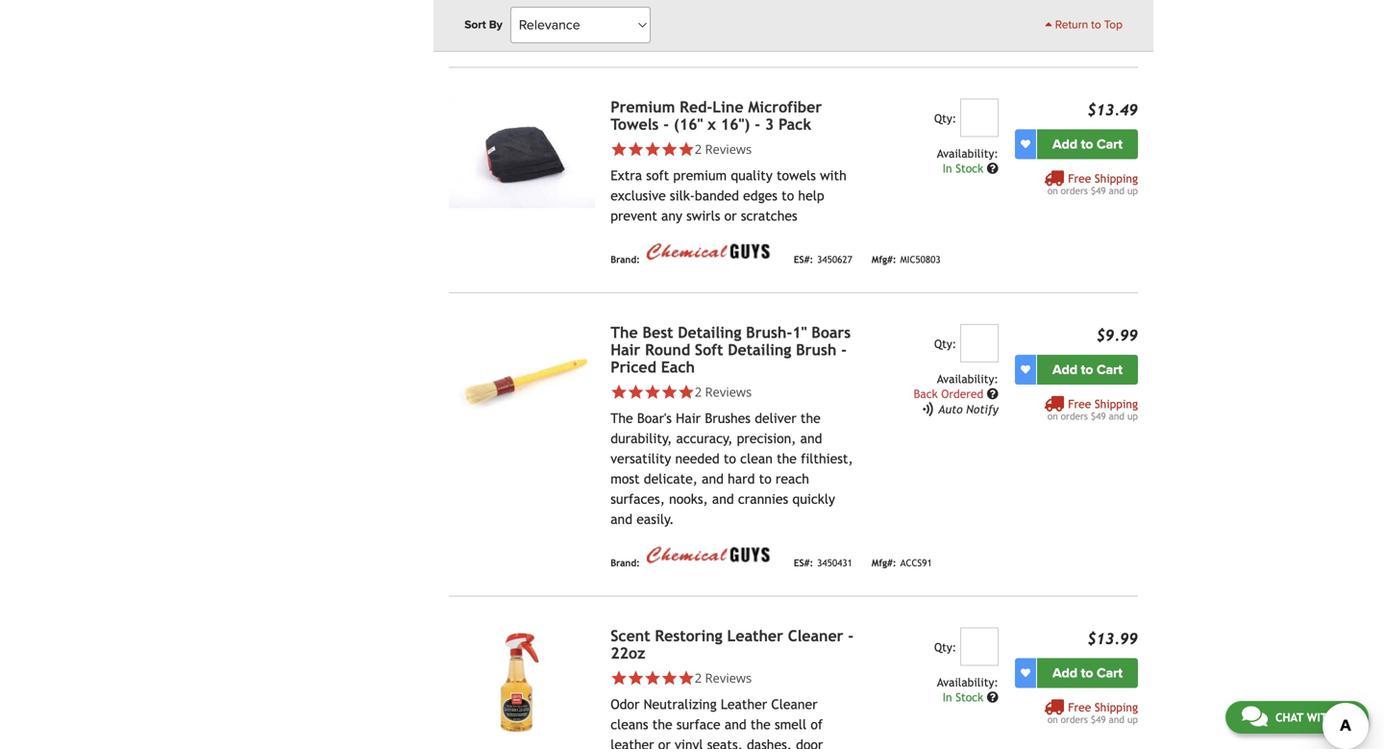 Task type: locate. For each thing, give the bounding box(es) containing it.
1 vertical spatial the
[[611, 411, 633, 426]]

es#:
[[794, 254, 814, 265], [794, 557, 814, 568]]

qty:
[[935, 112, 957, 125], [935, 337, 957, 351], [935, 641, 957, 654]]

es#3450431 - accs91 - the best detailing brush-1" boars hair round soft detailing brush - priced each - the boar's hair brushes deliver the durability, accuracy, precision, and versatility needed to clean the filthiest, most delicate, and hard to reach surfaces, nooks, and crannies quickly and easily. - chemical guys - audi bmw volkswagen mercedes benz mini porsche image
[[449, 324, 596, 434]]

leather
[[611, 737, 655, 749]]

2 on from the top
[[1048, 411, 1059, 422]]

1 vertical spatial add
[[1053, 362, 1078, 378]]

add for $13.99
[[1053, 665, 1078, 682]]

2 reviews link
[[611, 141, 859, 158], [695, 141, 752, 158], [611, 383, 859, 401], [695, 383, 752, 401], [611, 670, 859, 687], [695, 670, 752, 687]]

availability: up question circle icon
[[938, 147, 999, 160]]

1 vertical spatial availability:
[[938, 372, 999, 386]]

free shipping on orders $49 and up down $13.49
[[1048, 172, 1139, 196]]

add to wish list image
[[1021, 140, 1031, 149], [1021, 365, 1031, 375]]

1 chemical guys - corporate logo image from the top
[[644, 242, 775, 263]]

0 vertical spatial 2
[[695, 141, 702, 158]]

2 for round
[[695, 383, 702, 401]]

mfg#: left the accs91
[[872, 557, 897, 568]]

orders
[[1061, 185, 1089, 196], [1061, 411, 1089, 422], [1061, 714, 1089, 725]]

1 stock from the top
[[956, 162, 984, 175]]

star image
[[611, 141, 628, 158], [645, 141, 661, 158], [661, 141, 678, 158], [678, 141, 695, 158], [611, 384, 628, 401], [661, 384, 678, 401], [678, 384, 695, 401], [611, 670, 628, 687], [628, 670, 645, 687], [678, 670, 695, 687]]

2 orders from the top
[[1061, 411, 1089, 422]]

or down banded
[[725, 208, 737, 224]]

0 vertical spatial in
[[943, 162, 953, 175]]

2 vertical spatial add to cart button
[[1038, 659, 1139, 688]]

brand: down prevent
[[611, 254, 640, 265]]

return to top link
[[1046, 16, 1123, 34]]

$49 down $13.49
[[1092, 185, 1107, 196]]

detailing left 1" on the top right
[[728, 341, 792, 359]]

2 add from the top
[[1053, 362, 1078, 378]]

2 es#: from the top
[[794, 557, 814, 568]]

1 free from the top
[[1069, 172, 1092, 185]]

round
[[645, 341, 691, 359]]

0 vertical spatial brand:
[[611, 254, 640, 265]]

1 vertical spatial question circle image
[[988, 692, 999, 703]]

chemical guys - corporate logo image down swirls
[[644, 242, 775, 263]]

to inside extra soft premium quality towels with exclusive silk-banded edges to help prevent any swirls or scratches
[[782, 188, 795, 204]]

us
[[1339, 711, 1353, 724]]

$49
[[1092, 185, 1107, 196], [1092, 411, 1107, 422], [1092, 714, 1107, 725]]

0 vertical spatial mfg#:
[[872, 254, 897, 265]]

free shipping on orders $49 and up down $13.99
[[1048, 701, 1139, 725]]

1 vertical spatial add to cart button
[[1038, 355, 1139, 385]]

2 shipping from the top
[[1095, 397, 1139, 411]]

leather up 'seats,'
[[721, 697, 768, 712]]

and down hard at bottom
[[713, 492, 734, 507]]

in stock for in stock question circle image
[[943, 691, 988, 704]]

2 chemical guys - corporate logo image from the top
[[644, 545, 775, 566]]

brand: for the best detailing brush-1" boars hair round soft detailing brush - priced each
[[611, 557, 640, 568]]

shipping
[[1095, 172, 1139, 185], [1095, 397, 1139, 411], [1095, 701, 1139, 714]]

scent restoring leather cleaner - 22oz link
[[611, 627, 854, 662]]

1 mfg#: from the top
[[872, 254, 897, 265]]

top
[[1105, 18, 1123, 32]]

cleaner
[[788, 627, 844, 645], [772, 697, 818, 712]]

cart down $13.49
[[1097, 136, 1123, 153]]

2 reviews for 16")
[[695, 141, 752, 158]]

0 horizontal spatial or
[[659, 737, 671, 749]]

add to cart button for $13.99
[[1038, 659, 1139, 688]]

by
[[489, 18, 503, 32]]

1 reviews from the top
[[705, 141, 752, 158]]

1 vertical spatial brand:
[[611, 557, 640, 568]]

0 vertical spatial add to wish list image
[[1021, 140, 1031, 149]]

any
[[662, 208, 683, 224]]

(16"
[[674, 116, 703, 133]]

2 in stock from the top
[[943, 691, 988, 704]]

1 2 reviews from the top
[[695, 141, 752, 158]]

star image up neutralizing
[[661, 670, 678, 687]]

hair inside the best detailing brush-1" boars hair round soft detailing brush - priced each
[[611, 341, 641, 359]]

1 availability: from the top
[[938, 147, 999, 160]]

0 horizontal spatial with
[[820, 168, 847, 183]]

2 2 reviews from the top
[[695, 383, 752, 401]]

1 on from the top
[[1048, 185, 1059, 196]]

add to cart down $13.49
[[1053, 136, 1123, 153]]

shipping down $13.49
[[1095, 172, 1139, 185]]

2 vertical spatial qty:
[[935, 641, 957, 654]]

1 vertical spatial chemical guys - corporate logo image
[[644, 545, 775, 566]]

and down $9.99
[[1110, 411, 1125, 422]]

1 vertical spatial on
[[1048, 411, 1059, 422]]

- inside the best detailing brush-1" boars hair round soft detailing brush - priced each
[[842, 341, 847, 359]]

1 cart from the top
[[1097, 136, 1123, 153]]

2 reviews down 'x'
[[695, 141, 752, 158]]

3 up from the top
[[1128, 714, 1139, 725]]

the boar's hair brushes deliver the durability, accuracy, precision, and versatility needed to clean the filthiest, most delicate, and hard to reach surfaces, nooks, and crannies quickly and easily.
[[611, 411, 854, 527]]

back
[[914, 387, 938, 401]]

and down needed
[[702, 471, 724, 487]]

0 vertical spatial or
[[725, 208, 737, 224]]

2 vertical spatial on
[[1048, 714, 1059, 725]]

add to cart button down $13.49
[[1038, 130, 1139, 159]]

2 vertical spatial orders
[[1061, 714, 1089, 725]]

2 add to cart button from the top
[[1038, 355, 1139, 385]]

1 vertical spatial in
[[943, 691, 953, 704]]

2 qty: from the top
[[935, 337, 957, 351]]

1 vertical spatial stock
[[956, 691, 984, 704]]

hair up accuracy, on the bottom of the page
[[676, 411, 701, 426]]

up
[[1128, 185, 1139, 196], [1128, 411, 1139, 422], [1128, 714, 1139, 725]]

up down $13.49
[[1128, 185, 1139, 196]]

1 vertical spatial orders
[[1061, 411, 1089, 422]]

free shipping on orders $49 and up
[[1048, 172, 1139, 196], [1048, 397, 1139, 422], [1048, 701, 1139, 725]]

free shipping on orders $49 and up for $13.99
[[1048, 701, 1139, 725]]

premium red-line microfiber towels - (16" x 16") - 3 pack
[[611, 98, 822, 133]]

2 vertical spatial reviews
[[705, 670, 752, 687]]

3 shipping from the top
[[1095, 701, 1139, 714]]

0 vertical spatial chemical guys - corporate logo image
[[644, 242, 775, 263]]

0 vertical spatial qty:
[[935, 112, 957, 125]]

shipping down $13.99
[[1095, 701, 1139, 714]]

1 vertical spatial hair
[[676, 411, 701, 426]]

- down 3450431
[[849, 627, 854, 645]]

0 vertical spatial orders
[[1061, 185, 1089, 196]]

hair left best
[[611, 341, 641, 359]]

1 $49 from the top
[[1092, 185, 1107, 196]]

0 vertical spatial in stock
[[943, 162, 988, 175]]

2 vertical spatial free shipping on orders $49 and up
[[1048, 701, 1139, 725]]

1 add from the top
[[1053, 136, 1078, 153]]

up down $9.99
[[1128, 411, 1139, 422]]

2 availability: from the top
[[938, 372, 999, 386]]

add to cart button down $13.99
[[1038, 659, 1139, 688]]

2 the from the top
[[611, 411, 633, 426]]

es#4164074 - 10971 - scent restoring leather cleaner - 22oz - odor neutralizing leather cleaner cleans the surface and the smell of leather or vinyl seats, dashes, door panels, and more. - griot's - audi bmw volkswagen mercedes benz mini porsche image
[[449, 628, 596, 737]]

1 vertical spatial $49
[[1092, 411, 1107, 422]]

the inside the boar's hair brushes deliver the durability, accuracy, precision, and versatility needed to clean the filthiest, most delicate, and hard to reach surfaces, nooks, and crannies quickly and easily.
[[611, 411, 633, 426]]

3 2 from the top
[[695, 670, 702, 687]]

hard
[[728, 471, 755, 487]]

2 stock from the top
[[956, 691, 984, 704]]

swirls
[[687, 208, 721, 224]]

neutralizing
[[644, 697, 717, 712]]

2 vertical spatial 2
[[695, 670, 702, 687]]

2 add to wish list image from the top
[[1021, 365, 1031, 375]]

1 orders from the top
[[1061, 185, 1089, 196]]

accs91
[[901, 557, 933, 568]]

cart
[[1097, 136, 1123, 153], [1097, 362, 1123, 378], [1097, 665, 1123, 682]]

- left 3
[[755, 116, 761, 133]]

1 the from the top
[[611, 324, 638, 342]]

chemical guys - corporate logo image down nooks,
[[644, 545, 775, 566]]

3 on from the top
[[1048, 714, 1059, 725]]

cart down $9.99
[[1097, 362, 1123, 378]]

0 vertical spatial $49
[[1092, 185, 1107, 196]]

orders right notify
[[1061, 411, 1089, 422]]

availability:
[[938, 147, 999, 160], [938, 372, 999, 386], [938, 676, 999, 689]]

1 brand: from the top
[[611, 254, 640, 265]]

orders down $13.99
[[1061, 714, 1089, 725]]

the inside the best detailing brush-1" boars hair round soft detailing brush - priced each
[[611, 324, 638, 342]]

1 vertical spatial cleaner
[[772, 697, 818, 712]]

brand:
[[611, 254, 640, 265], [611, 557, 640, 568]]

0 horizontal spatial hair
[[611, 341, 641, 359]]

2 vertical spatial cart
[[1097, 665, 1123, 682]]

mfg#: mic50803
[[872, 254, 941, 265]]

chemical guys - corporate logo image
[[644, 242, 775, 263], [644, 545, 775, 566]]

1 vertical spatial shipping
[[1095, 397, 1139, 411]]

0 vertical spatial cleaner
[[788, 627, 844, 645]]

3 qty: from the top
[[935, 641, 957, 654]]

1 vertical spatial qty:
[[935, 337, 957, 351]]

on for $13.49
[[1048, 185, 1059, 196]]

shipping for $9.99
[[1095, 397, 1139, 411]]

es#: left the 3450627
[[794, 254, 814, 265]]

availability: for $9.99
[[938, 372, 999, 386]]

soft
[[647, 168, 670, 183]]

3 add to cart button from the top
[[1038, 659, 1139, 688]]

or inside "odor neutralizing leather cleaner cleans the surface and the smell of leather or vinyl seats, dashes, do"
[[659, 737, 671, 749]]

2 reviews up brushes
[[695, 383, 752, 401]]

1 horizontal spatial with
[[1308, 711, 1336, 724]]

3 reviews from the top
[[705, 670, 752, 687]]

es#: left 3450431
[[794, 557, 814, 568]]

detailing
[[678, 324, 742, 342], [728, 341, 792, 359]]

shipping down $9.99
[[1095, 397, 1139, 411]]

cleaner inside scent restoring leather cleaner - 22oz
[[788, 627, 844, 645]]

2 vertical spatial add to cart
[[1053, 665, 1123, 682]]

shipping for $13.49
[[1095, 172, 1139, 185]]

add to cart button down $9.99
[[1038, 355, 1139, 385]]

to
[[1092, 18, 1102, 32], [1082, 136, 1094, 153], [782, 188, 795, 204], [1082, 362, 1094, 378], [724, 451, 737, 467], [759, 471, 772, 487], [1082, 665, 1094, 682]]

2 up premium
[[695, 141, 702, 158]]

free shipping on orders $49 and up for $9.99
[[1048, 397, 1139, 422]]

auto notify link
[[921, 402, 999, 417]]

22oz
[[611, 645, 646, 662]]

availability: left add to wish list image
[[938, 676, 999, 689]]

1 add to cart button from the top
[[1038, 130, 1139, 159]]

star image up boar's
[[645, 384, 661, 401]]

0 vertical spatial question circle image
[[988, 388, 999, 400]]

2 vertical spatial availability:
[[938, 676, 999, 689]]

1 horizontal spatial or
[[725, 208, 737, 224]]

versatility
[[611, 451, 672, 467]]

2 question circle image from the top
[[988, 692, 999, 703]]

free shipping on orders $49 and up down $9.99
[[1048, 397, 1139, 422]]

1 vertical spatial up
[[1128, 411, 1139, 422]]

question circle image
[[988, 388, 999, 400], [988, 692, 999, 703]]

$13.49
[[1088, 101, 1139, 119]]

leather inside "odor neutralizing leather cleaner cleans the surface and the smell of leather or vinyl seats, dashes, do"
[[721, 697, 768, 712]]

question circle image
[[988, 163, 999, 174]]

0 vertical spatial shipping
[[1095, 172, 1139, 185]]

orders down $13.49
[[1061, 185, 1089, 196]]

orders for $9.99
[[1061, 411, 1089, 422]]

1 vertical spatial in stock
[[943, 691, 988, 704]]

1 in stock from the top
[[943, 162, 988, 175]]

most
[[611, 471, 640, 487]]

0 vertical spatial stock
[[956, 162, 984, 175]]

0 vertical spatial 2 reviews
[[695, 141, 752, 158]]

premium
[[674, 168, 727, 183]]

needed
[[676, 451, 720, 467]]

3 add to cart from the top
[[1053, 665, 1123, 682]]

reviews for soft
[[705, 383, 752, 401]]

0 vertical spatial free
[[1069, 172, 1092, 185]]

3 $49 from the top
[[1092, 714, 1107, 725]]

-
[[664, 116, 669, 133], [755, 116, 761, 133], [842, 341, 847, 359], [849, 627, 854, 645]]

2 mfg#: from the top
[[872, 557, 897, 568]]

or left vinyl
[[659, 737, 671, 749]]

2 down each
[[695, 383, 702, 401]]

1 vertical spatial 2
[[695, 383, 702, 401]]

mfg#: for the best detailing brush-1" boars hair round soft detailing brush - priced each
[[872, 557, 897, 568]]

0 vertical spatial add to cart
[[1053, 136, 1123, 153]]

1 vertical spatial free shipping on orders $49 and up
[[1048, 397, 1139, 422]]

cleaner up smell
[[772, 697, 818, 712]]

2 vertical spatial 2 reviews
[[695, 670, 752, 687]]

or
[[725, 208, 737, 224], [659, 737, 671, 749]]

1 question circle image from the top
[[988, 388, 999, 400]]

add to cart down $13.99
[[1053, 665, 1123, 682]]

1 vertical spatial es#:
[[794, 557, 814, 568]]

1 vertical spatial or
[[659, 737, 671, 749]]

the left best
[[611, 324, 638, 342]]

and up 'seats,'
[[725, 717, 747, 733]]

2 reviews
[[695, 141, 752, 158], [695, 383, 752, 401], [695, 670, 752, 687]]

griot's - corporate logo image
[[644, 13, 668, 37]]

add to cart button for $13.49
[[1038, 130, 1139, 159]]

with inside extra soft premium quality towels with exclusive silk-banded edges to help prevent any swirls or scratches
[[820, 168, 847, 183]]

2 reviews down scent restoring leather cleaner - 22oz on the bottom
[[695, 670, 752, 687]]

add to cart
[[1053, 136, 1123, 153], [1053, 362, 1123, 378], [1053, 665, 1123, 682]]

0 vertical spatial the
[[611, 324, 638, 342]]

availability: up ordered
[[938, 372, 999, 386]]

in stock for question circle icon
[[943, 162, 988, 175]]

the
[[801, 411, 821, 426], [777, 451, 797, 467], [653, 717, 673, 733], [751, 717, 771, 733]]

1 vertical spatial 2 reviews
[[695, 383, 752, 401]]

star image
[[628, 141, 645, 158], [628, 384, 645, 401], [645, 384, 661, 401], [645, 670, 661, 687], [661, 670, 678, 687]]

2 vertical spatial add
[[1053, 665, 1078, 682]]

3 free from the top
[[1069, 701, 1092, 714]]

with up help
[[820, 168, 847, 183]]

cart for $9.99
[[1097, 362, 1123, 378]]

1 add to cart from the top
[[1053, 136, 1123, 153]]

chemical guys - corporate logo image for soft
[[644, 545, 775, 566]]

add to cart for $13.99
[[1053, 665, 1123, 682]]

2 reviews for soft
[[695, 383, 752, 401]]

and down surfaces,
[[611, 512, 633, 527]]

1 vertical spatial add to cart
[[1053, 362, 1123, 378]]

reviews up brushes
[[705, 383, 752, 401]]

cart down $13.99
[[1097, 665, 1123, 682]]

in stock
[[943, 162, 988, 175], [943, 691, 988, 704]]

2 cart from the top
[[1097, 362, 1123, 378]]

towels
[[611, 116, 659, 133]]

1 vertical spatial cart
[[1097, 362, 1123, 378]]

0 vertical spatial reviews
[[705, 141, 752, 158]]

leather right restoring
[[728, 627, 784, 645]]

0 vertical spatial leather
[[728, 627, 784, 645]]

cleaner down es#: 3450431
[[788, 627, 844, 645]]

extra soft premium quality towels with exclusive silk-banded edges to help prevent any swirls or scratches
[[611, 168, 847, 224]]

0 vertical spatial hair
[[611, 341, 641, 359]]

add
[[1053, 136, 1078, 153], [1053, 362, 1078, 378], [1053, 665, 1078, 682]]

sort by
[[465, 18, 503, 32]]

reviews
[[705, 141, 752, 158], [705, 383, 752, 401], [705, 670, 752, 687]]

2 vertical spatial up
[[1128, 714, 1139, 725]]

1 shipping from the top
[[1095, 172, 1139, 185]]

with left us
[[1308, 711, 1336, 724]]

cleaner for odor neutralizing leather cleaner cleans the surface and the smell of leather or vinyl seats, dashes, do
[[772, 697, 818, 712]]

reviews down scent restoring leather cleaner - 22oz on the bottom
[[705, 670, 752, 687]]

2 vertical spatial free
[[1069, 701, 1092, 714]]

3 add from the top
[[1053, 665, 1078, 682]]

up for $13.49
[[1128, 185, 1139, 196]]

or inside extra soft premium quality towels with exclusive silk-banded edges to help prevent any swirls or scratches
[[725, 208, 737, 224]]

with
[[820, 168, 847, 183], [1308, 711, 1336, 724]]

1 vertical spatial free
[[1069, 397, 1092, 411]]

0 vertical spatial add to cart button
[[1038, 130, 1139, 159]]

2 add to cart from the top
[[1053, 362, 1123, 378]]

mic50803
[[901, 254, 941, 265]]

sort
[[465, 18, 486, 32]]

1 up from the top
[[1128, 185, 1139, 196]]

0 vertical spatial up
[[1128, 185, 1139, 196]]

$49 for $13.49
[[1092, 185, 1107, 196]]

1 free shipping on orders $49 and up from the top
[[1048, 172, 1139, 196]]

$49 down $13.99
[[1092, 714, 1107, 725]]

free
[[1069, 172, 1092, 185], [1069, 397, 1092, 411], [1069, 701, 1092, 714]]

2 brand: from the top
[[611, 557, 640, 568]]

add for $9.99
[[1053, 362, 1078, 378]]

- right brush
[[842, 341, 847, 359]]

1 qty: from the top
[[935, 112, 957, 125]]

caret up image
[[1046, 18, 1053, 30]]

2 reviews from the top
[[705, 383, 752, 401]]

1 2 from the top
[[695, 141, 702, 158]]

$49 down $9.99
[[1092, 411, 1107, 422]]

mfg#: left mic50803
[[872, 254, 897, 265]]

0 vertical spatial free shipping on orders $49 and up
[[1048, 172, 1139, 196]]

None number field
[[961, 99, 999, 137], [961, 324, 999, 363], [961, 628, 999, 666], [961, 99, 999, 137], [961, 324, 999, 363], [961, 628, 999, 666]]

boars
[[812, 324, 851, 342]]

0 vertical spatial es#:
[[794, 254, 814, 265]]

1 vertical spatial reviews
[[705, 383, 752, 401]]

brand: down easily.
[[611, 557, 640, 568]]

1 vertical spatial add to wish list image
[[1021, 365, 1031, 375]]

3 cart from the top
[[1097, 665, 1123, 682]]

reviews down 16")
[[705, 141, 752, 158]]

shipping for $13.99
[[1095, 701, 1139, 714]]

3 free shipping on orders $49 and up from the top
[[1048, 701, 1139, 725]]

2 2 from the top
[[695, 383, 702, 401]]

1 horizontal spatial hair
[[676, 411, 701, 426]]

0 vertical spatial availability:
[[938, 147, 999, 160]]

0 vertical spatial with
[[820, 168, 847, 183]]

1 vertical spatial leather
[[721, 697, 768, 712]]

add to cart down $9.99
[[1053, 362, 1123, 378]]

0 vertical spatial cart
[[1097, 136, 1123, 153]]

leather inside scent restoring leather cleaner - 22oz
[[728, 627, 784, 645]]

up for $13.99
[[1128, 714, 1139, 725]]

3 orders from the top
[[1061, 714, 1089, 725]]

2 up from the top
[[1128, 411, 1139, 422]]

1 vertical spatial mfg#:
[[872, 557, 897, 568]]

2 $49 from the top
[[1092, 411, 1107, 422]]

leather for neutralizing
[[721, 697, 768, 712]]

2 free from the top
[[1069, 397, 1092, 411]]

2 vertical spatial $49
[[1092, 714, 1107, 725]]

star image down towels
[[628, 141, 645, 158]]

2 vertical spatial shipping
[[1095, 701, 1139, 714]]

chat
[[1276, 711, 1304, 724]]

up down $13.99
[[1128, 714, 1139, 725]]

0 vertical spatial add
[[1053, 136, 1078, 153]]

cleaner inside "odor neutralizing leather cleaner cleans the surface and the smell of leather or vinyl seats, dashes, do"
[[772, 697, 818, 712]]

each
[[661, 358, 695, 376]]

1 es#: from the top
[[794, 254, 814, 265]]

0 vertical spatial on
[[1048, 185, 1059, 196]]

reviews for 16")
[[705, 141, 752, 158]]

leather
[[728, 627, 784, 645], [721, 697, 768, 712]]

2 up neutralizing
[[695, 670, 702, 687]]

2 free shipping on orders $49 and up from the top
[[1048, 397, 1139, 422]]

1 add to wish list image from the top
[[1021, 140, 1031, 149]]

the up durability,
[[611, 411, 633, 426]]

1 vertical spatial with
[[1308, 711, 1336, 724]]



Task type: describe. For each thing, give the bounding box(es) containing it.
priced
[[611, 358, 657, 376]]

pack
[[779, 116, 812, 133]]

es#: 3450431
[[794, 557, 853, 568]]

of
[[811, 717, 823, 733]]

add for $13.49
[[1053, 136, 1078, 153]]

add to cart for $9.99
[[1053, 362, 1123, 378]]

the for the best detailing brush-1" boars hair round soft detailing brush - priced each
[[611, 324, 638, 342]]

es#: 3450627
[[794, 254, 853, 265]]

and inside "odor neutralizing leather cleaner cleans the surface and the smell of leather or vinyl seats, dashes, do"
[[725, 717, 747, 733]]

easily.
[[637, 512, 675, 527]]

the up the "dashes," at the right of the page
[[751, 717, 771, 733]]

edges
[[744, 188, 778, 204]]

auto
[[939, 403, 963, 416]]

premium red-line microfiber towels - (16" x 16") - 3 pack link
[[611, 98, 822, 133]]

filthiest,
[[801, 451, 854, 467]]

brushes
[[705, 411, 751, 426]]

crannies
[[739, 492, 789, 507]]

prevent
[[611, 208, 658, 224]]

the for the boar's hair brushes deliver the durability, accuracy, precision, and versatility needed to clean the filthiest, most delicate, and hard to reach surfaces, nooks, and crannies quickly and easily.
[[611, 411, 633, 426]]

microfiber
[[749, 98, 822, 116]]

premium
[[611, 98, 676, 116]]

best
[[643, 324, 674, 342]]

free for $13.99
[[1069, 701, 1092, 714]]

$13.99
[[1088, 630, 1139, 648]]

up for $9.99
[[1128, 411, 1139, 422]]

16")
[[721, 116, 750, 133]]

exclusive
[[611, 188, 666, 204]]

chat with us
[[1276, 711, 1353, 724]]

precision,
[[737, 431, 797, 446]]

- inside scent restoring leather cleaner - 22oz
[[849, 627, 854, 645]]

the up reach
[[777, 451, 797, 467]]

cart for $13.99
[[1097, 665, 1123, 682]]

comments image
[[1242, 705, 1268, 728]]

hair inside the boar's hair brushes deliver the durability, accuracy, precision, and versatility needed to clean the filthiest, most delicate, and hard to reach surfaces, nooks, and crannies quickly and easily.
[[676, 411, 701, 426]]

2 in from the top
[[943, 691, 953, 704]]

2 for x
[[695, 141, 702, 158]]

wifi image
[[923, 402, 934, 417]]

brush-
[[746, 324, 793, 342]]

free for $13.49
[[1069, 172, 1092, 185]]

and up filthiest,
[[801, 431, 823, 446]]

3450431
[[818, 557, 853, 568]]

scent
[[611, 627, 651, 645]]

and down $13.99
[[1110, 714, 1125, 725]]

return to top
[[1053, 18, 1123, 32]]

odor
[[611, 697, 640, 712]]

return
[[1056, 18, 1089, 32]]

es#: for the best detailing brush-1" boars hair round soft detailing brush - priced each
[[794, 557, 814, 568]]

chat with us link
[[1226, 701, 1370, 734]]

1"
[[793, 324, 807, 342]]

clean
[[741, 451, 773, 467]]

availability: for $13.49
[[938, 147, 999, 160]]

question circle image for back ordered
[[988, 388, 999, 400]]

add to cart button for $9.99
[[1038, 355, 1139, 385]]

cleaner for scent restoring leather cleaner - 22oz
[[788, 627, 844, 645]]

qty: for premium red-line microfiber towels - (16" x 16") - 3 pack
[[935, 112, 957, 125]]

question circle image for in stock
[[988, 692, 999, 703]]

add to cart for $13.49
[[1053, 136, 1123, 153]]

odor neutralizing leather cleaner cleans the surface and the smell of leather or vinyl seats, dashes, do
[[611, 697, 824, 749]]

and down $13.49
[[1110, 185, 1125, 196]]

line
[[713, 98, 744, 116]]

smell
[[775, 717, 807, 733]]

auto notify
[[939, 403, 999, 416]]

brand: for premium red-line microfiber towels - (16" x 16") - 3 pack
[[611, 254, 640, 265]]

star image down '22oz'
[[645, 670, 661, 687]]

$49 for $13.99
[[1092, 714, 1107, 725]]

nooks,
[[669, 492, 708, 507]]

add to wish list image
[[1021, 669, 1031, 678]]

the right deliver
[[801, 411, 821, 426]]

accuracy,
[[677, 431, 733, 446]]

ordered
[[942, 387, 984, 401]]

stock for question circle icon
[[956, 162, 984, 175]]

silk-
[[670, 188, 695, 204]]

chemical guys - corporate logo image for 16")
[[644, 242, 775, 263]]

scratches
[[741, 208, 798, 224]]

surface
[[677, 717, 721, 733]]

leather for restoring
[[728, 627, 784, 645]]

star image down the priced
[[628, 384, 645, 401]]

red-
[[680, 98, 713, 116]]

x
[[708, 116, 717, 133]]

vinyl
[[675, 737, 704, 749]]

- left (16"
[[664, 116, 669, 133]]

on for $9.99
[[1048, 411, 1059, 422]]

free shipping on orders $49 and up for $13.49
[[1048, 172, 1139, 196]]

$9.99
[[1097, 327, 1139, 344]]

dashes,
[[747, 737, 792, 749]]

qty: for the best detailing brush-1" boars hair round soft detailing brush - priced each
[[935, 337, 957, 351]]

soft
[[695, 341, 724, 359]]

stock for in stock question circle image
[[956, 691, 984, 704]]

the best detailing brush-1" boars hair round soft detailing brush - priced each link
[[611, 324, 851, 376]]

delicate,
[[644, 471, 698, 487]]

orders for $13.49
[[1061, 185, 1089, 196]]

detailing up each
[[678, 324, 742, 342]]

notify
[[967, 403, 999, 416]]

add to wish list image for $13.49
[[1021, 140, 1031, 149]]

cart for $13.49
[[1097, 136, 1123, 153]]

banded
[[695, 188, 740, 204]]

reach
[[776, 471, 810, 487]]

cleans
[[611, 717, 649, 733]]

extra
[[611, 168, 643, 183]]

free for $9.99
[[1069, 397, 1092, 411]]

seats,
[[708, 737, 743, 749]]

es#3450627 - mic50803 - premium red-line microfiber towels - (16" x 16") - 3 pack - extra soft premium quality towels with exclusive silk-banded edges to help prevent any swirls or scratches - chemical guys - audi bmw volkswagen mercedes benz mini porsche image
[[449, 99, 596, 208]]

scent restoring leather cleaner - 22oz
[[611, 627, 854, 662]]

1 in from the top
[[943, 162, 953, 175]]

quickly
[[793, 492, 836, 507]]

the down neutralizing
[[653, 717, 673, 733]]

with inside chat with us link
[[1308, 711, 1336, 724]]

help
[[799, 188, 825, 204]]

brush
[[796, 341, 837, 359]]

orders for $13.99
[[1061, 714, 1089, 725]]

$49 for $9.99
[[1092, 411, 1107, 422]]

3 availability: from the top
[[938, 676, 999, 689]]

3450627
[[818, 254, 853, 265]]

on for $13.99
[[1048, 714, 1059, 725]]

deliver
[[755, 411, 797, 426]]

mfg#: for premium red-line microfiber towels - (16" x 16") - 3 pack
[[872, 254, 897, 265]]

es#: for premium red-line microfiber towels - (16" x 16") - 3 pack
[[794, 254, 814, 265]]

back ordered
[[914, 387, 988, 401]]

boar's
[[637, 411, 672, 426]]

surfaces,
[[611, 492, 665, 507]]

restoring
[[655, 627, 723, 645]]

the best detailing brush-1" boars hair round soft detailing brush - priced each
[[611, 324, 851, 376]]

quality
[[731, 168, 773, 183]]

mfg#: accs91
[[872, 557, 933, 568]]

3
[[765, 116, 774, 133]]

add to wish list image for $9.99
[[1021, 365, 1031, 375]]

towels
[[777, 168, 816, 183]]

3 2 reviews from the top
[[695, 670, 752, 687]]



Task type: vqa. For each thing, say whether or not it's contained in the screenshot.
'Auto Notify' link
yes



